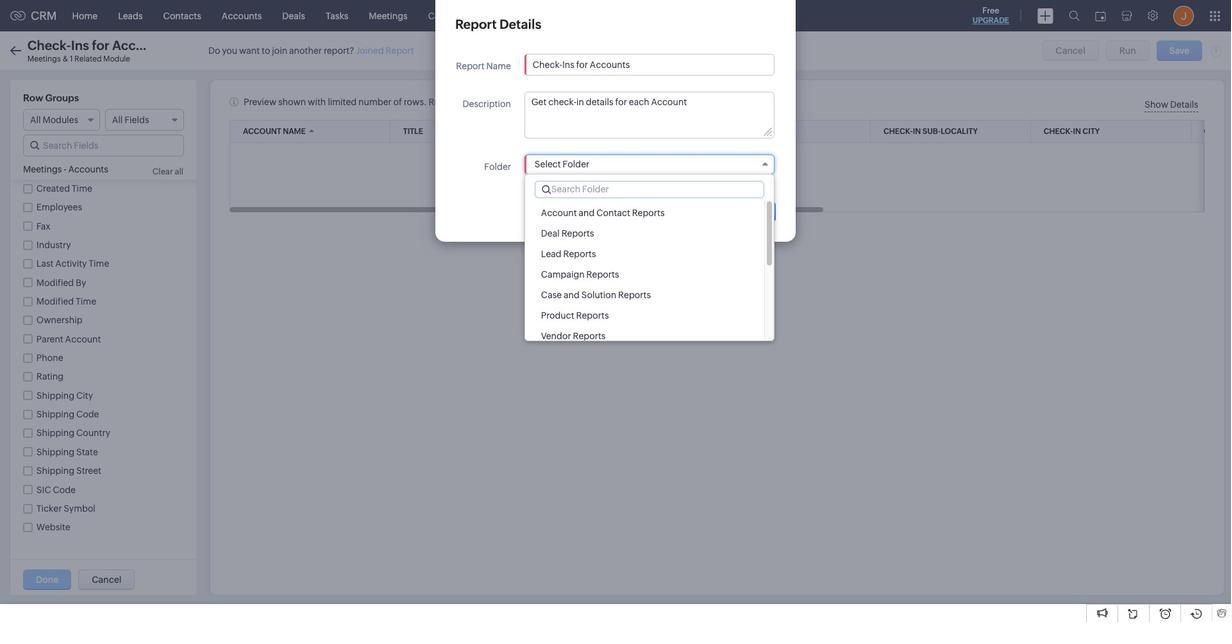 Task type: locate. For each thing, give the bounding box(es) containing it.
preview shown with limited number of rows. run the report to see actual aggregate values.
[[244, 97, 618, 107]]

account name
[[243, 127, 306, 136], [243, 127, 306, 136], [37, 339, 99, 350]]

columns up created by
[[23, 138, 64, 149]]

aggregate
[[544, 97, 587, 107]]

row groups down "&"
[[23, 92, 79, 103]]

1 vertical spatial created
[[36, 183, 70, 194]]

folder left 'select'
[[484, 162, 511, 172]]

lead
[[541, 249, 562, 259]]

locality
[[941, 127, 978, 136], [941, 127, 978, 136], [95, 217, 128, 228]]

shown
[[278, 97, 306, 107]]

meetings left calls "link"
[[369, 11, 408, 21]]

columns up shipping country
[[74, 409, 115, 420]]

check-
[[724, 127, 753, 136], [724, 127, 753, 136], [884, 127, 913, 136], [884, 127, 913, 136], [1044, 127, 1073, 136], [1044, 127, 1073, 136], [1204, 127, 1231, 136], [1204, 127, 1231, 136], [37, 179, 66, 189], [37, 198, 66, 208], [37, 217, 66, 228], [37, 237, 66, 247], [37, 256, 66, 266], [37, 275, 66, 285]]

check-in city
[[1044, 127, 1100, 136], [1044, 127, 1100, 136], [37, 237, 93, 247]]

0 vertical spatial meetings
[[369, 11, 408, 21]]

comment
[[76, 179, 118, 189]]

meetings left -
[[23, 164, 62, 174]]

accounts up comment
[[68, 164, 108, 174]]

accounts link
[[212, 0, 272, 31]]

list box
[[525, 199, 774, 346]]

deal reports option
[[525, 223, 764, 244]]

0 horizontal spatial run
[[429, 97, 445, 107]]

modified down "last" at left top
[[36, 278, 74, 288]]

2 vertical spatial groups
[[61, 368, 95, 379]]

modified
[[36, 278, 74, 288], [36, 296, 74, 307]]

folder right 'select'
[[563, 159, 590, 169]]

0 vertical spatial country
[[76, 275, 110, 285]]

run inside button
[[1120, 46, 1136, 56]]

modified by
[[36, 278, 86, 288]]

and
[[579, 208, 595, 218], [564, 290, 580, 300]]

4 shipping from the top
[[36, 447, 74, 457]]

sub-
[[923, 127, 941, 136], [923, 127, 941, 136], [76, 217, 95, 228]]

1 vertical spatial cancel button
[[78, 570, 135, 590]]

time
[[763, 127, 781, 136], [763, 127, 781, 136], [72, 183, 92, 194], [76, 198, 96, 208], [89, 259, 109, 269], [76, 296, 96, 307]]

0 vertical spatial state
[[76, 256, 98, 266]]

actual
[[517, 97, 542, 107]]

1 vertical spatial selected
[[72, 426, 109, 437]]

Search Fields text field
[[24, 135, 183, 156]]

no
[[691, 170, 703, 180], [23, 385, 35, 396], [23, 426, 35, 437]]

crm
[[31, 9, 57, 22]]

created time
[[36, 183, 92, 194]]

shipping state
[[36, 447, 98, 457]]

cancel for the bottom cancel 'button'
[[92, 575, 121, 585]]

1 modified from the top
[[36, 278, 74, 288]]

rating
[[36, 372, 64, 382]]

street
[[76, 466, 101, 476]]

column down phone
[[23, 368, 59, 379]]

0 vertical spatial cancel
[[1056, 46, 1086, 56]]

tab panel
[[17, 138, 190, 437]]

1 vertical spatial row
[[23, 320, 43, 331]]

shipping down no column selected
[[36, 447, 74, 457]]

row down meetings & 1 related module
[[23, 92, 43, 103]]

leads link
[[108, 0, 153, 31]]

0 vertical spatial modified
[[36, 278, 74, 288]]

1 horizontal spatial folder
[[563, 159, 590, 169]]

column down aggregate
[[37, 426, 70, 437]]

state up check-in country
[[76, 256, 98, 266]]

limited
[[328, 97, 357, 107]]

0 vertical spatial by
[[72, 165, 82, 175]]

1 horizontal spatial accounts
[[222, 11, 262, 21]]

check-in sub-locality
[[884, 127, 978, 136], [884, 127, 978, 136], [37, 217, 128, 228]]

2 vertical spatial meetings
[[23, 164, 62, 174]]

1 vertical spatial cancel
[[92, 575, 121, 585]]

accounts up want
[[222, 11, 262, 21]]

0 horizontal spatial folder
[[484, 162, 511, 172]]

reports up deal reports option
[[632, 208, 665, 218]]

selected down the aggregate columns
[[72, 426, 109, 437]]

campaign
[[541, 269, 585, 280]]

1 vertical spatial meetings
[[27, 55, 61, 63]]

meetings for meetings & 1 related module
[[27, 55, 61, 63]]

0 vertical spatial row
[[23, 92, 43, 103]]

2 shipping from the top
[[36, 409, 74, 420]]

selected
[[65, 385, 102, 396], [72, 426, 109, 437]]

1 shipping from the top
[[36, 390, 74, 401]]

no left data
[[691, 170, 703, 180]]

meetings
[[369, 11, 408, 21], [27, 55, 61, 63], [23, 164, 62, 174]]

run left the
[[429, 97, 445, 107]]

account and contact reports
[[541, 208, 665, 218]]

2 modified from the top
[[36, 296, 74, 307]]

0 horizontal spatial columns
[[23, 138, 64, 149]]

1 vertical spatial accounts
[[68, 164, 108, 174]]

0 vertical spatial code
[[76, 409, 99, 420]]

2 row groups from the top
[[23, 320, 79, 331]]

sic
[[36, 485, 51, 495]]

created up the employees
[[36, 183, 70, 194]]

1 country from the top
[[76, 275, 110, 285]]

state inside tab panel
[[76, 256, 98, 266]]

1 vertical spatial and
[[564, 290, 580, 300]]

1 created from the top
[[36, 165, 70, 175]]

0 vertical spatial run
[[1120, 46, 1136, 56]]

in
[[753, 127, 761, 136], [753, 127, 761, 136], [913, 127, 921, 136], [913, 127, 921, 136], [1073, 127, 1081, 136], [1073, 127, 1081, 136], [66, 179, 74, 189], [66, 198, 74, 208], [66, 217, 74, 228], [66, 237, 74, 247], [66, 256, 74, 266], [66, 275, 74, 285]]

0 vertical spatial columns
[[23, 138, 64, 149]]

1 vertical spatial modified
[[36, 296, 74, 307]]

2 vertical spatial no
[[23, 426, 35, 437]]

state up "street"
[[76, 447, 98, 457]]

0 horizontal spatial accounts
[[68, 164, 108, 174]]

run left save button at the right of the page
[[1120, 46, 1136, 56]]

check-in sub-locality inside tab panel
[[37, 217, 128, 228]]

0 vertical spatial created
[[36, 165, 70, 175]]

1 vertical spatial country
[[76, 428, 110, 438]]

and right case
[[564, 290, 580, 300]]

tasks link
[[315, 0, 359, 31]]

by right -
[[72, 165, 82, 175]]

campaign reports
[[541, 269, 619, 280]]

code up shipping country
[[76, 409, 99, 420]]

created
[[36, 165, 70, 175], [36, 183, 70, 194]]

shipping up no column selected
[[36, 409, 74, 420]]

with
[[308, 97, 326, 107]]

1 vertical spatial columns
[[74, 409, 115, 420]]

3 shipping from the top
[[36, 428, 74, 438]]

by for created by
[[72, 165, 82, 175]]

0 horizontal spatial cancel
[[92, 575, 121, 585]]

code up ticker symbol
[[53, 485, 76, 495]]

row up parent
[[23, 320, 43, 331]]

created by
[[36, 165, 82, 175]]

1 vertical spatial groups
[[45, 320, 79, 331]]

by
[[72, 165, 82, 175], [76, 278, 86, 288]]

crm link
[[10, 9, 57, 22]]

accounts
[[222, 11, 262, 21], [68, 164, 108, 174]]

aggregate
[[23, 409, 72, 420]]

0 vertical spatial to
[[262, 46, 270, 56]]

account
[[243, 127, 281, 136], [243, 127, 281, 136], [541, 208, 577, 218], [65, 334, 101, 344], [37, 339, 72, 350]]

1 vertical spatial code
[[53, 485, 76, 495]]

1 horizontal spatial run
[[1120, 46, 1136, 56]]

2 country from the top
[[76, 428, 110, 438]]

no down aggregate
[[23, 426, 35, 437]]

groups up no group selected
[[61, 368, 95, 379]]

1 horizontal spatial cancel button
[[1043, 40, 1099, 61]]

tab list
[[17, 99, 190, 123]]

country
[[76, 275, 110, 285], [76, 428, 110, 438]]

fax
[[36, 221, 50, 231]]

columns
[[23, 138, 64, 149], [74, 409, 115, 420]]

sub- inside tab panel
[[76, 217, 95, 228]]

1 row groups from the top
[[23, 92, 79, 103]]

selected for columns
[[72, 426, 109, 437]]

5 shipping from the top
[[36, 466, 74, 476]]

calls
[[428, 11, 448, 21]]

account inside option
[[541, 208, 577, 218]]

city
[[1083, 127, 1100, 136], [1083, 127, 1100, 136], [76, 237, 93, 247], [76, 390, 93, 401]]

1 vertical spatial no
[[23, 385, 35, 396]]

lead reports option
[[525, 244, 764, 264]]

no left group
[[23, 385, 35, 396]]

created up created time
[[36, 165, 70, 175]]

campaign reports option
[[525, 264, 764, 285]]

no for aggregate columns
[[23, 426, 35, 437]]

groups up parent account
[[45, 320, 79, 331]]

1 vertical spatial state
[[76, 447, 98, 457]]

Search Folder text field
[[535, 181, 764, 198]]

meetings for meetings - accounts
[[23, 164, 62, 174]]

check-in country
[[37, 275, 110, 285]]

list box containing account and contact reports
[[525, 199, 774, 346]]

Select Folder field
[[525, 155, 775, 174]]

by down last activity time
[[76, 278, 86, 288]]

vendor
[[541, 331, 571, 341]]

home link
[[62, 0, 108, 31]]

to left join
[[262, 46, 270, 56]]

2 row from the top
[[23, 320, 43, 331]]

groups down "&"
[[45, 92, 79, 103]]

0 vertical spatial row groups
[[23, 92, 79, 103]]

reports
[[469, 11, 502, 21], [632, 208, 665, 218], [562, 228, 594, 239], [563, 249, 596, 259], [587, 269, 619, 280], [618, 290, 651, 300], [576, 310, 609, 321], [573, 331, 606, 341]]

check-in city inside tab panel
[[37, 237, 93, 247]]

website
[[36, 522, 70, 532]]

name
[[486, 61, 511, 71], [283, 127, 306, 136], [283, 127, 306, 136], [74, 339, 99, 350]]

2 created from the top
[[36, 183, 70, 194]]

selected up the aggregate columns
[[65, 385, 102, 396]]

see
[[501, 97, 515, 107]]

related
[[74, 55, 102, 63]]

1 horizontal spatial cancel
[[1056, 46, 1086, 56]]

select folder
[[535, 159, 590, 169]]

1 vertical spatial run
[[429, 97, 445, 107]]

0 vertical spatial accounts
[[222, 11, 262, 21]]

shipping down aggregate
[[36, 428, 74, 438]]

rows.
[[404, 97, 427, 107]]

you
[[222, 46, 237, 56]]

modified up the ownership in the bottom of the page
[[36, 296, 74, 307]]

no for column groups
[[23, 385, 35, 396]]

meetings left "&"
[[27, 55, 61, 63]]

1 vertical spatial column
[[37, 426, 70, 437]]

shipping down rating
[[36, 390, 74, 401]]

folder
[[563, 159, 590, 169], [484, 162, 511, 172]]

shipping
[[36, 390, 74, 401], [36, 409, 74, 420], [36, 428, 74, 438], [36, 447, 74, 457], [36, 466, 74, 476]]

folder inside field
[[563, 159, 590, 169]]

0 horizontal spatial cancel button
[[78, 570, 135, 590]]

1 vertical spatial by
[[76, 278, 86, 288]]

0 vertical spatial column
[[23, 368, 59, 379]]

and left contact
[[579, 208, 595, 218]]

2 state from the top
[[76, 447, 98, 457]]

country up more
[[76, 275, 110, 285]]

shipping for shipping country
[[36, 428, 74, 438]]

reports link
[[459, 0, 512, 31]]

0 vertical spatial selected
[[65, 385, 102, 396]]

reports up the lead reports
[[562, 228, 594, 239]]

shipping code
[[36, 409, 99, 420]]

shipping country
[[36, 428, 110, 438]]

no column selected
[[23, 426, 109, 437]]

and for case
[[564, 290, 580, 300]]

1 state from the top
[[76, 256, 98, 266]]

report
[[463, 97, 488, 107]]

shipping up sic code
[[36, 466, 74, 476]]

product
[[541, 310, 574, 321]]

1 horizontal spatial columns
[[74, 409, 115, 420]]

1 vertical spatial row groups
[[23, 320, 79, 331]]

reports right calls "link"
[[469, 11, 502, 21]]

meetings link
[[359, 0, 418, 31]]

0 vertical spatial and
[[579, 208, 595, 218]]

1 horizontal spatial to
[[490, 97, 499, 107]]

row groups up parent
[[23, 320, 79, 331]]

country down the aggregate columns
[[76, 428, 110, 438]]

data
[[705, 170, 724, 180]]

None text field
[[525, 55, 774, 75], [525, 92, 774, 138], [525, 55, 774, 75], [525, 92, 774, 138]]

to left see at left top
[[490, 97, 499, 107]]

values.
[[589, 97, 618, 107]]



Task type: vqa. For each thing, say whether or not it's contained in the screenshot.
Sources for Sales gained from various Lead Sources
no



Task type: describe. For each thing, give the bounding box(es) containing it.
more
[[93, 297, 114, 307]]

deal
[[541, 228, 560, 239]]

check-in comment
[[37, 179, 118, 189]]

case and solution reports
[[541, 290, 651, 300]]

column groups
[[23, 368, 95, 379]]

account and contact reports option
[[525, 203, 764, 223]]

upgrade
[[973, 16, 1009, 25]]

meetings for meetings
[[369, 11, 408, 21]]

country inside tab panel
[[76, 275, 110, 285]]

account inside tab panel
[[37, 339, 72, 350]]

modified for modified time
[[36, 296, 74, 307]]

modified for modified by
[[36, 278, 74, 288]]

solution
[[582, 290, 616, 300]]

1 vertical spatial to
[[490, 97, 499, 107]]

0 vertical spatial groups
[[45, 92, 79, 103]]

campaigns link
[[512, 0, 580, 31]]

another
[[289, 46, 322, 56]]

deal reports
[[541, 228, 594, 239]]

ticker
[[36, 503, 62, 514]]

calls link
[[418, 0, 459, 31]]

lead reports
[[541, 249, 596, 259]]

row inside tab panel
[[23, 320, 43, 331]]

employees
[[36, 202, 82, 213]]

1 row from the top
[[23, 92, 43, 103]]

run button
[[1106, 40, 1150, 61]]

time inside tab panel
[[76, 198, 96, 208]]

ownership
[[36, 315, 82, 325]]

contacts link
[[153, 0, 212, 31]]

last
[[36, 259, 54, 269]]

-
[[64, 164, 66, 174]]

0 horizontal spatial to
[[262, 46, 270, 56]]

by for modified by
[[76, 278, 86, 288]]

group
[[37, 385, 63, 396]]

details
[[1170, 99, 1199, 110]]

ticker symbol
[[36, 503, 95, 514]]

number
[[359, 97, 392, 107]]

want
[[239, 46, 260, 56]]

report
[[456, 61, 485, 71]]

preview
[[244, 97, 276, 107]]

reports inside "link"
[[469, 11, 502, 21]]

shipping for shipping code
[[36, 409, 74, 420]]

the
[[447, 97, 461, 107]]

case and solution reports option
[[525, 285, 764, 305]]

modified time
[[36, 296, 96, 307]]

activity
[[55, 259, 87, 269]]

shipping for shipping city
[[36, 390, 74, 401]]

no data found
[[691, 170, 753, 180]]

free
[[983, 6, 1000, 15]]

1
[[70, 55, 73, 63]]

0 vertical spatial no
[[691, 170, 703, 180]]

sic code
[[36, 485, 76, 495]]

deals
[[282, 11, 305, 21]]

shipping for shipping state
[[36, 447, 74, 457]]

report name
[[456, 61, 511, 71]]

symbol
[[64, 503, 95, 514]]

meetings - accounts
[[23, 164, 108, 174]]

city inside tab panel
[[76, 237, 93, 247]]

0 vertical spatial cancel button
[[1043, 40, 1099, 61]]

product reports
[[541, 310, 609, 321]]

of
[[393, 97, 402, 107]]

do
[[208, 46, 220, 56]]

created for created time
[[36, 183, 70, 194]]

shipping for shipping street
[[36, 466, 74, 476]]

save button
[[1157, 40, 1203, 61]]

aggregate columns
[[23, 409, 115, 420]]

case
[[541, 290, 562, 300]]

join
[[272, 46, 287, 56]]

&
[[63, 55, 68, 63]]

selected for groups
[[65, 385, 102, 396]]

product reports option
[[525, 305, 764, 326]]

reports down case and solution reports
[[576, 310, 609, 321]]

tab panel containing columns
[[17, 138, 190, 437]]

no group selected
[[23, 385, 102, 396]]

parent account
[[36, 334, 101, 344]]

report?
[[324, 46, 354, 56]]

last activity time
[[36, 259, 109, 269]]

shipping street
[[36, 466, 101, 476]]

vendor reports option
[[525, 326, 764, 346]]

module
[[103, 55, 130, 63]]

and for account
[[579, 208, 595, 218]]

check-in state
[[37, 256, 98, 266]]

campaigns
[[522, 11, 570, 21]]

title inside tab panel
[[37, 160, 54, 170]]

code for shipping code
[[76, 409, 99, 420]]

reports up solution on the top
[[587, 269, 619, 280]]

reports up "campaign reports"
[[563, 249, 596, 259]]

show
[[1145, 99, 1169, 110]]

parent
[[36, 334, 63, 344]]

reports down product reports at left
[[573, 331, 606, 341]]

created for created by
[[36, 165, 70, 175]]

leads
[[118, 11, 143, 21]]

locality inside tab panel
[[95, 217, 128, 228]]

deals link
[[272, 0, 315, 31]]

contact
[[597, 208, 630, 218]]

do you want to join another report?
[[208, 46, 354, 56]]

tasks
[[326, 11, 348, 21]]

phone
[[36, 353, 63, 363]]

vendor reports
[[541, 331, 606, 341]]

industry
[[36, 240, 71, 250]]

save
[[1170, 46, 1190, 56]]

meetings & 1 related module
[[27, 55, 130, 63]]

show details
[[1145, 99, 1199, 110]]

cancel for top cancel 'button'
[[1056, 46, 1086, 56]]

description
[[463, 99, 511, 109]]

accounts inside the accounts 'link'
[[222, 11, 262, 21]]

free upgrade
[[973, 6, 1009, 25]]

check-in time inside tab panel
[[37, 198, 96, 208]]

code for sic code
[[53, 485, 76, 495]]

reports up product reports option
[[618, 290, 651, 300]]

select
[[535, 159, 561, 169]]



